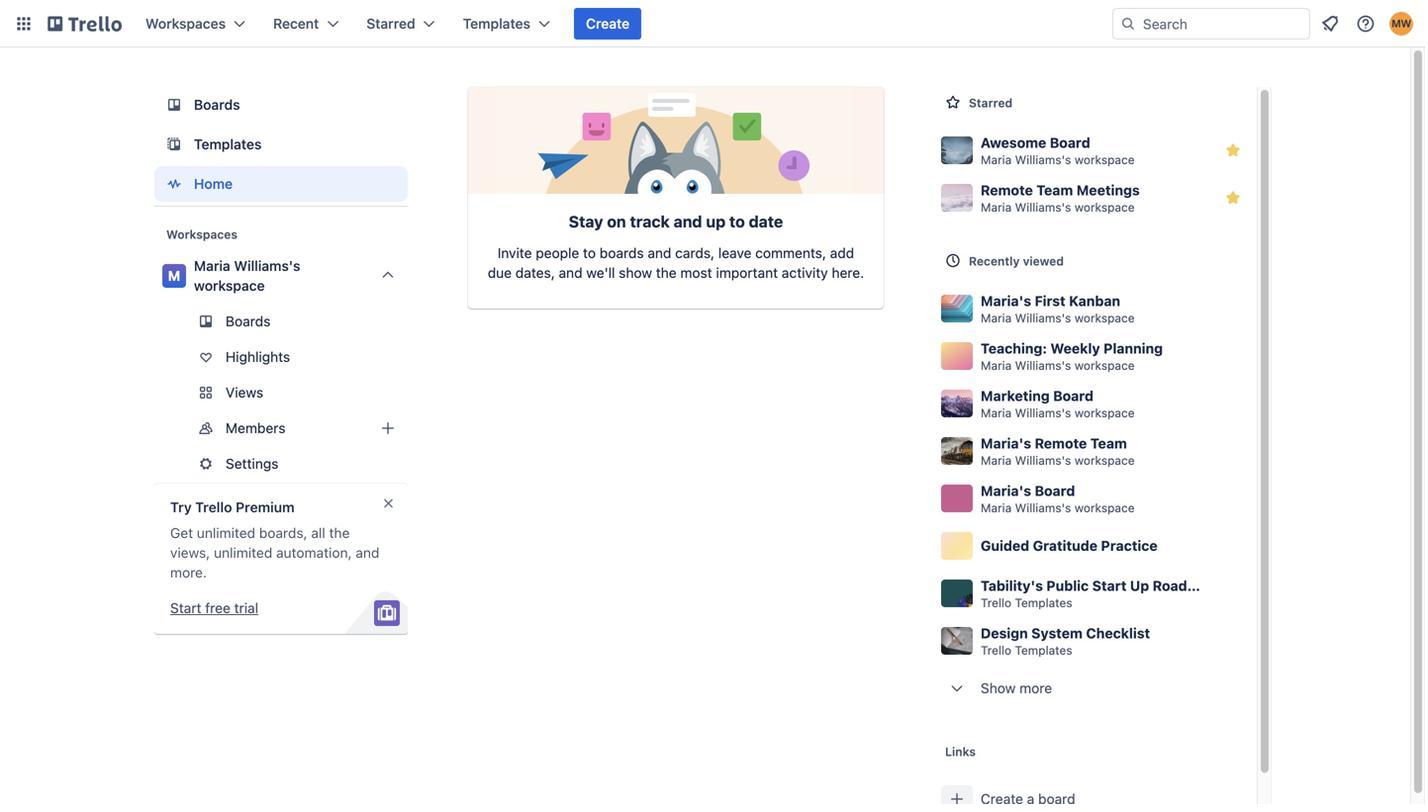 Task type: vqa. For each thing, say whether or not it's contained in the screenshot.


Task type: describe. For each thing, give the bounding box(es) containing it.
team inside remote team meetings maria williams's workspace
[[1037, 182, 1073, 198]]

marketing
[[981, 388, 1050, 404]]

show
[[619, 265, 652, 281]]

show more button
[[933, 665, 1257, 713]]

boards link for highlights
[[154, 306, 408, 338]]

tability's public start up roadmap trello templates
[[981, 578, 1217, 610]]

maria inside remote team meetings maria williams's workspace
[[981, 200, 1012, 214]]

highlights link
[[154, 341, 408, 373]]

public
[[1047, 578, 1089, 594]]

maria's first kanban maria williams's workspace
[[981, 293, 1135, 325]]

settings link
[[154, 448, 408, 480]]

start free trial
[[170, 600, 258, 617]]

add image
[[376, 417, 400, 440]]

workspace inside marketing board maria williams's workspace
[[1075, 406, 1135, 420]]

williams's inside maria williams's workspace
[[234, 258, 300, 274]]

get
[[170, 525, 193, 541]]

checklist
[[1086, 626, 1150, 642]]

design system checklist trello templates
[[981, 626, 1150, 658]]

1 vertical spatial workspaces
[[166, 228, 238, 242]]

boards for templates
[[194, 97, 240, 113]]

templates button
[[451, 8, 562, 40]]

starred inside popup button
[[367, 15, 415, 32]]

maria williams's workspace
[[194, 258, 300, 294]]

awesome board maria williams's workspace
[[981, 135, 1135, 167]]

boards,
[[259, 525, 307, 541]]

first
[[1035, 293, 1066, 309]]

members
[[226, 420, 286, 437]]

templates inside design system checklist trello templates
[[1015, 644, 1073, 658]]

activity
[[782, 265, 828, 281]]

maria inside maria's first kanban maria williams's workspace
[[981, 311, 1012, 325]]

click to unstar remote team meetings. it will be removed from your starred list. image
[[1223, 188, 1243, 208]]

workspace inside remote team meetings maria williams's workspace
[[1075, 200, 1135, 214]]

williams's inside marketing board maria williams's workspace
[[1015, 406, 1071, 420]]

teaching: weekly planning maria williams's workspace
[[981, 340, 1163, 373]]

and up the show
[[648, 245, 672, 261]]

starred button
[[355, 8, 447, 40]]

create
[[586, 15, 630, 32]]

remote team meetings maria williams's workspace
[[981, 182, 1140, 214]]

workspaces button
[[134, 8, 257, 40]]

williams's inside awesome board maria williams's workspace
[[1015, 153, 1071, 167]]

and left up
[[674, 212, 702, 231]]

most
[[680, 265, 712, 281]]

settings
[[226, 456, 279, 472]]

workspace inside maria williams's workspace
[[194, 278, 265, 294]]

template board image
[[162, 133, 186, 156]]

show
[[981, 680, 1016, 697]]

try
[[170, 499, 192, 516]]

we'll
[[586, 265, 615, 281]]

maria's for maria's remote team
[[981, 436, 1031, 452]]

important
[[716, 265, 778, 281]]

back to home image
[[48, 8, 122, 40]]

trial
[[234, 600, 258, 617]]

0 vertical spatial unlimited
[[197, 525, 255, 541]]

maria inside marketing board maria williams's workspace
[[981, 406, 1012, 420]]

recently viewed
[[969, 254, 1064, 268]]

0 vertical spatial to
[[729, 212, 745, 231]]

workspaces inside 'popup button'
[[146, 15, 226, 32]]

comments,
[[755, 245, 826, 261]]

viewed
[[1023, 254, 1064, 268]]

workspace inside "maria's remote team maria williams's workspace"
[[1075, 454, 1135, 468]]

guided gratitude practice link
[[933, 523, 1257, 570]]

workspace inside teaching: weekly planning maria williams's workspace
[[1075, 359, 1135, 373]]

workspace inside awesome board maria williams's workspace
[[1075, 153, 1135, 167]]

m
[[168, 268, 180, 284]]

views,
[[170, 545, 210, 561]]

trello inside design system checklist trello templates
[[981, 644, 1012, 658]]

people
[[536, 245, 579, 261]]

maria williams (mariawilliams94) image
[[1390, 12, 1413, 36]]

highlights
[[226, 349, 290, 365]]

track
[[630, 212, 670, 231]]

and down people
[[559, 265, 583, 281]]

tability's
[[981, 578, 1043, 594]]

guided gratitude practice
[[981, 538, 1158, 554]]

date
[[749, 212, 783, 231]]

maria's for maria's first kanban
[[981, 293, 1031, 309]]

automation,
[[276, 545, 352, 561]]

recently
[[969, 254, 1020, 268]]

show more
[[981, 680, 1052, 697]]

invite
[[498, 245, 532, 261]]

board image
[[162, 93, 186, 117]]

home
[[194, 176, 233, 192]]

templates link
[[154, 127, 408, 162]]

maria inside maria williams's workspace
[[194, 258, 230, 274]]

maria's remote team maria williams's workspace
[[981, 436, 1135, 468]]

gratitude
[[1033, 538, 1098, 554]]

and inside try trello premium get unlimited boards, all the views, unlimited automation, and more.
[[356, 545, 380, 561]]



Task type: locate. For each thing, give the bounding box(es) containing it.
templates down public
[[1015, 596, 1073, 610]]

williams's up viewed
[[1015, 200, 1071, 214]]

2 boards link from the top
[[154, 306, 408, 338]]

maria's for maria's board
[[981, 483, 1031, 499]]

home link
[[154, 166, 408, 202]]

more.
[[170, 565, 207, 581]]

boards
[[600, 245, 644, 261]]

workspaces up m
[[166, 228, 238, 242]]

home image
[[162, 172, 186, 196]]

1 horizontal spatial team
[[1091, 436, 1127, 452]]

workspaces up board icon
[[146, 15, 226, 32]]

start free trial button
[[170, 599, 258, 619]]

stay
[[569, 212, 603, 231]]

starred up awesome
[[969, 96, 1013, 110]]

workspace inside maria's first kanban maria williams's workspace
[[1075, 311, 1135, 325]]

board down teaching: weekly planning maria williams's workspace
[[1053, 388, 1094, 404]]

boards link
[[154, 87, 408, 123], [154, 306, 408, 338]]

boards for highlights
[[226, 313, 271, 330]]

0 vertical spatial remote
[[981, 182, 1033, 198]]

awesome
[[981, 135, 1047, 151]]

team inside "maria's remote team maria williams's workspace"
[[1091, 436, 1127, 452]]

maria's up guided
[[981, 483, 1031, 499]]

try trello premium get unlimited boards, all the views, unlimited automation, and more.
[[170, 499, 380, 581]]

0 vertical spatial team
[[1037, 182, 1073, 198]]

1 boards link from the top
[[154, 87, 408, 123]]

0 horizontal spatial start
[[170, 600, 201, 617]]

Search field
[[1136, 9, 1310, 39]]

trello inside tability's public start up roadmap trello templates
[[981, 596, 1012, 610]]

recent button
[[261, 8, 351, 40]]

recent
[[273, 15, 319, 32]]

0 vertical spatial the
[[656, 265, 677, 281]]

trello down design
[[981, 644, 1012, 658]]

kanban
[[1069, 293, 1121, 309]]

here.
[[832, 265, 864, 281]]

up
[[706, 212, 726, 231]]

remote inside "maria's remote team maria williams's workspace"
[[1035, 436, 1087, 452]]

0 vertical spatial starred
[[367, 15, 415, 32]]

board inside marketing board maria williams's workspace
[[1053, 388, 1094, 404]]

and right automation,
[[356, 545, 380, 561]]

board down "maria's remote team maria williams's workspace"
[[1035, 483, 1075, 499]]

0 vertical spatial start
[[1092, 578, 1127, 594]]

boards up highlights
[[226, 313, 271, 330]]

0 horizontal spatial remote
[[981, 182, 1033, 198]]

unlimited down 'boards,'
[[214, 545, 272, 561]]

marketing board maria williams's workspace
[[981, 388, 1135, 420]]

williams's up maria's board maria williams's workspace at the bottom
[[1015, 454, 1071, 468]]

0 vertical spatial boards link
[[154, 87, 408, 123]]

3 maria's from the top
[[981, 483, 1031, 499]]

workspace up guided gratitude practice link
[[1075, 501, 1135, 515]]

0 horizontal spatial the
[[329, 525, 350, 541]]

0 vertical spatial trello
[[195, 499, 232, 516]]

templates inside popup button
[[463, 15, 531, 32]]

team down awesome board maria williams's workspace
[[1037, 182, 1073, 198]]

templates inside tability's public start up roadmap trello templates
[[1015, 596, 1073, 610]]

maria inside awesome board maria williams's workspace
[[981, 153, 1012, 167]]

workspace
[[1075, 153, 1135, 167], [1075, 200, 1135, 214], [194, 278, 265, 294], [1075, 311, 1135, 325], [1075, 359, 1135, 373], [1075, 406, 1135, 420], [1075, 454, 1135, 468], [1075, 501, 1135, 515]]

1 horizontal spatial remote
[[1035, 436, 1087, 452]]

trello
[[195, 499, 232, 516], [981, 596, 1012, 610], [981, 644, 1012, 658]]

leave
[[718, 245, 752, 261]]

boards
[[194, 97, 240, 113], [226, 313, 271, 330]]

templates
[[463, 15, 531, 32], [194, 136, 262, 152], [1015, 596, 1073, 610], [1015, 644, 1073, 658]]

views
[[226, 385, 263, 401]]

start inside button
[[170, 600, 201, 617]]

board inside awesome board maria williams's workspace
[[1050, 135, 1091, 151]]

the left the most
[[656, 265, 677, 281]]

maria's inside maria's board maria williams's workspace
[[981, 483, 1031, 499]]

workspace inside maria's board maria williams's workspace
[[1075, 501, 1135, 515]]

williams's down marketing at the right of page
[[1015, 406, 1071, 420]]

williams's inside remote team meetings maria williams's workspace
[[1015, 200, 1071, 214]]

boards link for templates
[[154, 87, 408, 123]]

1 horizontal spatial to
[[729, 212, 745, 231]]

links
[[945, 745, 976, 759]]

primary element
[[0, 0, 1425, 48]]

unlimited
[[197, 525, 255, 541], [214, 545, 272, 561]]

maria inside teaching: weekly planning maria williams's workspace
[[981, 359, 1012, 373]]

starred right the recent popup button
[[367, 15, 415, 32]]

click to unstar awesome board. it will be removed from your starred list. image
[[1223, 141, 1243, 160]]

the
[[656, 265, 677, 281], [329, 525, 350, 541]]

1 horizontal spatial the
[[656, 265, 677, 281]]

board inside maria's board maria williams's workspace
[[1035, 483, 1075, 499]]

guided
[[981, 538, 1030, 554]]

unlimited up the views,
[[197, 525, 255, 541]]

remote inside remote team meetings maria williams's workspace
[[981, 182, 1033, 198]]

maria's inside maria's first kanban maria williams's workspace
[[981, 293, 1031, 309]]

to up 'we'll'
[[583, 245, 596, 261]]

trello inside try trello premium get unlimited boards, all the views, unlimited automation, and more.
[[195, 499, 232, 516]]

1 horizontal spatial starred
[[969, 96, 1013, 110]]

1 vertical spatial board
[[1053, 388, 1094, 404]]

roadmap
[[1153, 578, 1217, 594]]

design
[[981, 626, 1028, 642]]

maria's
[[981, 293, 1031, 309], [981, 436, 1031, 452], [981, 483, 1031, 499]]

maria's inside "maria's remote team maria williams's workspace"
[[981, 436, 1031, 452]]

0 notifications image
[[1318, 12, 1342, 36]]

0 vertical spatial maria's
[[981, 293, 1031, 309]]

remote down awesome
[[981, 182, 1033, 198]]

williams's inside maria's board maria williams's workspace
[[1015, 501, 1071, 515]]

0 horizontal spatial to
[[583, 245, 596, 261]]

1 vertical spatial start
[[170, 600, 201, 617]]

system
[[1032, 626, 1083, 642]]

create button
[[574, 8, 642, 40]]

1 horizontal spatial start
[[1092, 578, 1127, 594]]

maria
[[981, 153, 1012, 167], [981, 200, 1012, 214], [194, 258, 230, 274], [981, 311, 1012, 325], [981, 359, 1012, 373], [981, 406, 1012, 420], [981, 454, 1012, 468], [981, 501, 1012, 515]]

1 vertical spatial starred
[[969, 96, 1013, 110]]

and
[[674, 212, 702, 231], [648, 245, 672, 261], [559, 265, 583, 281], [356, 545, 380, 561]]

board for maria's board
[[1035, 483, 1075, 499]]

invite people to boards and cards, leave comments, add due dates, and we'll show the most important activity here.
[[488, 245, 864, 281]]

members link
[[154, 413, 408, 444]]

start left up
[[1092, 578, 1127, 594]]

cards,
[[675, 245, 715, 261]]

2 vertical spatial board
[[1035, 483, 1075, 499]]

stay on track and up to date
[[569, 212, 783, 231]]

1 vertical spatial boards link
[[154, 306, 408, 338]]

williams's
[[1015, 153, 1071, 167], [1015, 200, 1071, 214], [234, 258, 300, 274], [1015, 311, 1071, 325], [1015, 359, 1071, 373], [1015, 406, 1071, 420], [1015, 454, 1071, 468], [1015, 501, 1071, 515]]

workspace right m
[[194, 278, 265, 294]]

williams's down teaching:
[[1015, 359, 1071, 373]]

meetings
[[1077, 182, 1140, 198]]

trello right try
[[195, 499, 232, 516]]

1 vertical spatial unlimited
[[214, 545, 272, 561]]

workspace down meetings
[[1075, 200, 1135, 214]]

board
[[1050, 135, 1091, 151], [1053, 388, 1094, 404], [1035, 483, 1075, 499]]

1 vertical spatial remote
[[1035, 436, 1087, 452]]

teaching:
[[981, 340, 1047, 357]]

up
[[1130, 578, 1149, 594]]

to inside invite people to boards and cards, leave comments, add due dates, and we'll show the most important activity here.
[[583, 245, 596, 261]]

0 vertical spatial board
[[1050, 135, 1091, 151]]

0 horizontal spatial team
[[1037, 182, 1073, 198]]

workspace up maria's board maria williams's workspace at the bottom
[[1075, 454, 1135, 468]]

2 vertical spatial trello
[[981, 644, 1012, 658]]

0 vertical spatial boards
[[194, 97, 240, 113]]

practice
[[1101, 538, 1158, 554]]

williams's inside maria's first kanban maria williams's workspace
[[1015, 311, 1071, 325]]

williams's down home link
[[234, 258, 300, 274]]

board for awesome board
[[1050, 135, 1091, 151]]

dates,
[[516, 265, 555, 281]]

more
[[1020, 680, 1052, 697]]

the inside invite people to boards and cards, leave comments, add due dates, and we'll show the most important activity here.
[[656, 265, 677, 281]]

2 vertical spatial maria's
[[981, 483, 1031, 499]]

search image
[[1120, 16, 1136, 32]]

1 maria's from the top
[[981, 293, 1031, 309]]

workspace down planning
[[1075, 359, 1135, 373]]

to
[[729, 212, 745, 231], [583, 245, 596, 261]]

1 vertical spatial the
[[329, 525, 350, 541]]

0 horizontal spatial starred
[[367, 15, 415, 32]]

team
[[1037, 182, 1073, 198], [1091, 436, 1127, 452]]

maria's down recently viewed
[[981, 293, 1031, 309]]

remote down marketing board maria williams's workspace
[[1035, 436, 1087, 452]]

boards link up highlights link
[[154, 306, 408, 338]]

templates up "home"
[[194, 136, 262, 152]]

1 vertical spatial trello
[[981, 596, 1012, 610]]

maria's down marketing at the right of page
[[981, 436, 1031, 452]]

2 maria's from the top
[[981, 436, 1031, 452]]

board for marketing board
[[1053, 388, 1094, 404]]

williams's inside "maria's remote team maria williams's workspace"
[[1015, 454, 1071, 468]]

free
[[205, 600, 231, 617]]

views link
[[154, 377, 408, 409]]

open information menu image
[[1356, 14, 1376, 34]]

to right up
[[729, 212, 745, 231]]

add
[[830, 245, 854, 261]]

premium
[[236, 499, 295, 516]]

maria's board maria williams's workspace
[[981, 483, 1135, 515]]

workspace up "maria's remote team maria williams's workspace"
[[1075, 406, 1135, 420]]

workspace up meetings
[[1075, 153, 1135, 167]]

maria inside "maria's remote team maria williams's workspace"
[[981, 454, 1012, 468]]

start inside tability's public start up roadmap trello templates
[[1092, 578, 1127, 594]]

due
[[488, 265, 512, 281]]

1 vertical spatial to
[[583, 245, 596, 261]]

williams's down awesome
[[1015, 153, 1071, 167]]

1 vertical spatial team
[[1091, 436, 1127, 452]]

weekly
[[1051, 340, 1100, 357]]

the inside try trello premium get unlimited boards, all the views, unlimited automation, and more.
[[329, 525, 350, 541]]

remote
[[981, 182, 1033, 198], [1035, 436, 1087, 452]]

the right "all"
[[329, 525, 350, 541]]

templates down system
[[1015, 644, 1073, 658]]

all
[[311, 525, 325, 541]]

williams's inside teaching: weekly planning maria williams's workspace
[[1015, 359, 1071, 373]]

planning
[[1104, 340, 1163, 357]]

templates right starred popup button
[[463, 15, 531, 32]]

workspace down kanban
[[1075, 311, 1135, 325]]

starred
[[367, 15, 415, 32], [969, 96, 1013, 110]]

0 vertical spatial workspaces
[[146, 15, 226, 32]]

williams's up gratitude
[[1015, 501, 1071, 515]]

start
[[1092, 578, 1127, 594], [170, 600, 201, 617]]

williams's down first
[[1015, 311, 1071, 325]]

on
[[607, 212, 626, 231]]

team down marketing board maria williams's workspace
[[1091, 436, 1127, 452]]

maria inside maria's board maria williams's workspace
[[981, 501, 1012, 515]]

trello down tability's
[[981, 596, 1012, 610]]

board up remote team meetings maria williams's workspace
[[1050, 135, 1091, 151]]

1 vertical spatial boards
[[226, 313, 271, 330]]

start left free
[[170, 600, 201, 617]]

boards link up templates link
[[154, 87, 408, 123]]

boards right board icon
[[194, 97, 240, 113]]

1 vertical spatial maria's
[[981, 436, 1031, 452]]



